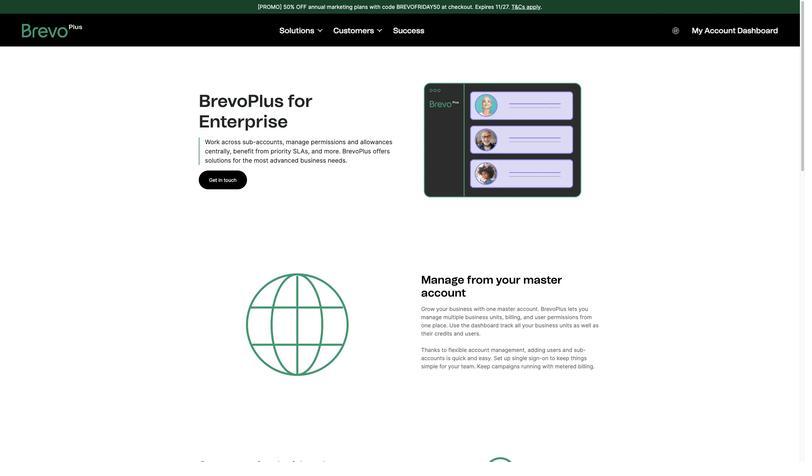 Task type: locate. For each thing, give the bounding box(es) containing it.
0 vertical spatial permissions
[[311, 139, 346, 146]]

track
[[500, 323, 514, 329]]

thanks to flexible account management, adding users and sub- accounts is quick and easy. set up single sign-on to keep things simple for your team. keep campaigns running with metered billing.
[[421, 347, 595, 370]]

single
[[512, 355, 527, 362]]

grow
[[421, 306, 435, 313]]

1 vertical spatial manage
[[421, 314, 442, 321]]

2 vertical spatial brevoplus
[[541, 306, 567, 313]]

units
[[560, 323, 572, 329]]

with
[[370, 3, 381, 10], [474, 306, 485, 313], [543, 364, 554, 370]]

and down 'use'
[[454, 331, 464, 338]]

permissions
[[311, 139, 346, 146], [548, 314, 579, 321]]

your
[[496, 274, 521, 287], [437, 306, 448, 313], [522, 323, 534, 329], [448, 364, 460, 370]]

1 vertical spatial account
[[469, 347, 489, 354]]

0 horizontal spatial as
[[574, 323, 580, 329]]

manage
[[286, 139, 309, 146], [421, 314, 442, 321]]

0 vertical spatial brevoplus
[[199, 91, 284, 112]]

marketing
[[327, 3, 353, 10]]

2 vertical spatial for
[[440, 364, 447, 370]]

0 vertical spatial with
[[370, 3, 381, 10]]

as right 'well'
[[593, 323, 599, 329]]

1 horizontal spatial as
[[593, 323, 599, 329]]

1 horizontal spatial one
[[486, 306, 496, 313]]

to up is
[[442, 347, 447, 354]]

with up dashboard
[[474, 306, 485, 313]]

manage from your master account
[[421, 274, 562, 300]]

1 horizontal spatial to
[[550, 355, 555, 362]]

1 as from the left
[[574, 323, 580, 329]]

brevoplus inside "grow your business with one master account. brevoplus lets you manage multiple business units, billing, and user permissions from one place. use the dashboard track all your business units as well as their credits and users."
[[541, 306, 567, 313]]

permissions up units
[[548, 314, 579, 321]]

the down benefit
[[243, 157, 252, 164]]

0 vertical spatial from
[[256, 148, 269, 155]]

for
[[288, 91, 313, 112], [233, 157, 241, 164], [440, 364, 447, 370]]

to right on
[[550, 355, 555, 362]]

sub- up things
[[574, 347, 586, 354]]

manage down grow
[[421, 314, 442, 321]]

with down on
[[543, 364, 554, 370]]

2 vertical spatial with
[[543, 364, 554, 370]]

account inside thanks to flexible account management, adding users and sub- accounts is quick and easy. set up single sign-on to keep things simple for your team. keep campaigns running with metered billing.
[[469, 347, 489, 354]]

1 vertical spatial master
[[498, 306, 516, 313]]

offers
[[373, 148, 390, 155]]

multiple
[[444, 314, 464, 321]]

to
[[442, 347, 447, 354], [550, 355, 555, 362]]

customers link
[[334, 26, 382, 36]]

0 horizontal spatial manage
[[286, 139, 309, 146]]

1 horizontal spatial for
[[288, 91, 313, 112]]

across
[[222, 139, 241, 146]]

master
[[523, 274, 562, 287], [498, 306, 516, 313]]

2 horizontal spatial brevoplus
[[541, 306, 567, 313]]

and left more.
[[312, 148, 322, 155]]

account down manage
[[421, 287, 466, 300]]

dashboard
[[738, 26, 778, 35]]

business
[[300, 157, 326, 164], [449, 306, 472, 313], [465, 314, 488, 321], [535, 323, 558, 329]]

1 horizontal spatial permissions
[[548, 314, 579, 321]]

sub- up benefit
[[243, 139, 256, 146]]

sub- inside thanks to flexible account management, adding users and sub- accounts is quick and easy. set up single sign-on to keep things simple for your team. keep campaigns running with metered billing.
[[574, 347, 586, 354]]

all
[[515, 323, 521, 329]]

0 horizontal spatial brevoplus
[[199, 91, 284, 112]]

master inside manage from your master account
[[523, 274, 562, 287]]

2 horizontal spatial with
[[543, 364, 554, 370]]

master up billing, in the bottom right of the page
[[498, 306, 516, 313]]

annual
[[308, 3, 325, 10]]

touch
[[224, 177, 237, 183]]

2 horizontal spatial for
[[440, 364, 447, 370]]

your inside manage from your master account
[[496, 274, 521, 287]]

from
[[256, 148, 269, 155], [467, 274, 494, 287], [580, 314, 592, 321]]

brevo image
[[22, 24, 82, 38]]

1 vertical spatial the
[[461, 323, 470, 329]]

0 horizontal spatial from
[[256, 148, 269, 155]]

off
[[296, 3, 307, 10]]

t&cs apply link
[[512, 3, 541, 11]]

0 horizontal spatial to
[[442, 347, 447, 354]]

1 horizontal spatial manage
[[421, 314, 442, 321]]

2 horizontal spatial from
[[580, 314, 592, 321]]

manage inside work across sub-accounts, manage permissions and allowances centrally, benefit from priority slas, and more. brevoplus offers solutions for the most advanced business needs.
[[286, 139, 309, 146]]

thanks
[[421, 347, 440, 354]]

1 horizontal spatial the
[[461, 323, 470, 329]]

1 vertical spatial with
[[474, 306, 485, 313]]

0 horizontal spatial for
[[233, 157, 241, 164]]

with left code
[[370, 3, 381, 10]]

their
[[421, 331, 433, 338]]

permissions inside work across sub-accounts, manage permissions and allowances centrally, benefit from priority slas, and more. brevoplus offers solutions for the most advanced business needs.
[[311, 139, 346, 146]]

1 vertical spatial sub-
[[574, 347, 586, 354]]

success link
[[393, 26, 425, 36]]

adding
[[528, 347, 546, 354]]

the inside work across sub-accounts, manage permissions and allowances centrally, benefit from priority slas, and more. brevoplus offers solutions for the most advanced business needs.
[[243, 157, 252, 164]]

slas,
[[293, 148, 310, 155]]

0 horizontal spatial one
[[421, 323, 431, 329]]

most
[[254, 157, 268, 164]]

manage
[[421, 274, 464, 287]]

sub-
[[243, 139, 256, 146], [574, 347, 586, 354]]

set
[[494, 355, 503, 362]]

keep
[[557, 355, 570, 362]]

0 vertical spatial the
[[243, 157, 252, 164]]

running
[[522, 364, 541, 370]]

0 vertical spatial sub-
[[243, 139, 256, 146]]

0 vertical spatial account
[[421, 287, 466, 300]]

0 horizontal spatial the
[[243, 157, 252, 164]]

and up keep
[[563, 347, 573, 354]]

on
[[542, 355, 549, 362]]

get in touch button
[[199, 171, 247, 190]]

0 vertical spatial master
[[523, 274, 562, 287]]

users
[[547, 347, 561, 354]]

account
[[705, 26, 736, 35]]

from inside work across sub-accounts, manage permissions and allowances centrally, benefit from priority slas, and more. brevoplus offers solutions for the most advanced business needs.
[[256, 148, 269, 155]]

master up account.
[[523, 274, 562, 287]]

1 horizontal spatial master
[[523, 274, 562, 287]]

0 horizontal spatial sub-
[[243, 139, 256, 146]]

the right 'use'
[[461, 323, 470, 329]]

business down slas,
[[300, 157, 326, 164]]

one up their
[[421, 323, 431, 329]]

0 vertical spatial one
[[486, 306, 496, 313]]

brevoplus
[[199, 91, 284, 112], [342, 148, 371, 155], [541, 306, 567, 313]]

use
[[450, 323, 460, 329]]

business down user
[[535, 323, 558, 329]]

for inside work across sub-accounts, manage permissions and allowances centrally, benefit from priority slas, and more. brevoplus offers solutions for the most advanced business needs.
[[233, 157, 241, 164]]

0 horizontal spatial account
[[421, 287, 466, 300]]

simple
[[421, 364, 438, 370]]

permissions inside "grow your business with one master account. brevoplus lets you manage multiple business units, billing, and user permissions from one place. use the dashboard track all your business units as well as their credits and users."
[[548, 314, 579, 321]]

1 horizontal spatial account
[[469, 347, 489, 354]]

1 vertical spatial one
[[421, 323, 431, 329]]

your inside thanks to flexible account management, adding users and sub- accounts is quick and easy. set up single sign-on to keep things simple for your team. keep campaigns running with metered billing.
[[448, 364, 460, 370]]

.
[[541, 3, 542, 10]]

1 horizontal spatial from
[[467, 274, 494, 287]]

0 horizontal spatial permissions
[[311, 139, 346, 146]]

place.
[[433, 323, 448, 329]]

1 vertical spatial for
[[233, 157, 241, 164]]

1 vertical spatial from
[[467, 274, 494, 287]]

1 horizontal spatial sub-
[[574, 347, 586, 354]]

1 horizontal spatial brevoplus
[[342, 148, 371, 155]]

business up dashboard
[[465, 314, 488, 321]]

advanced
[[270, 157, 299, 164]]

permissions up more.
[[311, 139, 346, 146]]

solutions
[[280, 26, 314, 35]]

1 horizontal spatial with
[[474, 306, 485, 313]]

accounts
[[421, 355, 445, 362]]

0 vertical spatial for
[[288, 91, 313, 112]]

metered
[[555, 364, 577, 370]]

one up the units,
[[486, 306, 496, 313]]

master inside "grow your business with one master account. brevoplus lets you manage multiple business units, billing, and user permissions from one place. use the dashboard track all your business units as well as their credits and users."
[[498, 306, 516, 313]]

account.
[[517, 306, 539, 313]]

0 horizontal spatial master
[[498, 306, 516, 313]]

1 vertical spatial brevoplus
[[342, 148, 371, 155]]

2 vertical spatial from
[[580, 314, 592, 321]]

1 vertical spatial permissions
[[548, 314, 579, 321]]

manage up slas,
[[286, 139, 309, 146]]

and up the team.
[[468, 355, 477, 362]]

one
[[486, 306, 496, 313], [421, 323, 431, 329]]

billing,
[[505, 314, 522, 321]]

as
[[574, 323, 580, 329], [593, 323, 599, 329]]

account
[[421, 287, 466, 300], [469, 347, 489, 354]]

account up easy.
[[469, 347, 489, 354]]

code
[[382, 3, 395, 10]]

and
[[348, 139, 359, 146], [312, 148, 322, 155], [524, 314, 533, 321], [454, 331, 464, 338], [563, 347, 573, 354], [468, 355, 477, 362]]

well
[[581, 323, 591, 329]]

0 vertical spatial manage
[[286, 139, 309, 146]]

as left 'well'
[[574, 323, 580, 329]]

1 vertical spatial to
[[550, 355, 555, 362]]



Task type: describe. For each thing, give the bounding box(es) containing it.
with inside thanks to flexible account management, adding users and sub- accounts is quick and easy. set up single sign-on to keep things simple for your team. keep campaigns running with metered billing.
[[543, 364, 554, 370]]

in
[[219, 177, 223, 183]]

units,
[[490, 314, 504, 321]]

management,
[[491, 347, 526, 354]]

allowances
[[360, 139, 393, 146]]

get in touch
[[209, 177, 237, 183]]

sign-
[[529, 355, 542, 362]]

work
[[205, 139, 220, 146]]

benefit
[[233, 148, 254, 155]]

with inside "grow your business with one master account. brevoplus lets you manage multiple business units, billing, and user permissions from one place. use the dashboard track all your business units as well as their credits and users."
[[474, 306, 485, 313]]

more.
[[324, 148, 341, 155]]

2 as from the left
[[593, 323, 599, 329]]

from inside "grow your business with one master account. brevoplus lets you manage multiple business units, billing, and user permissions from one place. use the dashboard track all your business units as well as their credits and users."
[[580, 314, 592, 321]]

brevoplus for enterprise
[[199, 91, 313, 132]]

success
[[393, 26, 425, 35]]

for inside brevoplus for enterprise
[[288, 91, 313, 112]]

billing.
[[578, 364, 595, 370]]

easy.
[[479, 355, 492, 362]]

get
[[209, 177, 217, 183]]

brevoplus inside work across sub-accounts, manage permissions and allowances centrally, benefit from priority slas, and more. brevoplus offers solutions for the most advanced business needs.
[[342, 148, 371, 155]]

is
[[447, 355, 451, 362]]

customers
[[334, 26, 374, 35]]

keep
[[477, 364, 490, 370]]

apply
[[527, 3, 541, 10]]

[promo] 50% off annual marketing plans with code brevofriday50 at checkout. expires 11/27. t&cs apply .
[[258, 3, 542, 10]]

the inside "grow your business with one master account. brevoplus lets you manage multiple business units, billing, and user permissions from one place. use the dashboard track all your business units as well as their credits and users."
[[461, 323, 470, 329]]

manage inside "grow your business with one master account. brevoplus lets you manage multiple business units, billing, and user permissions from one place. use the dashboard track all your business units as well as their credits and users."
[[421, 314, 442, 321]]

user
[[535, 314, 546, 321]]

campaigns
[[492, 364, 520, 370]]

things
[[571, 355, 587, 362]]

business up "multiple" on the bottom right
[[449, 306, 472, 313]]

for inside thanks to flexible account management, adding users and sub- accounts is quick and easy. set up single sign-on to keep things simple for your team. keep campaigns running with metered billing.
[[440, 364, 447, 370]]

my account dashboard
[[692, 26, 778, 35]]

users.
[[465, 331, 481, 338]]

dashboard
[[471, 323, 499, 329]]

at
[[442, 3, 447, 10]]

solutions link
[[280, 26, 323, 36]]

my account dashboard link
[[692, 26, 778, 36]]

button image
[[672, 27, 679, 34]]

team.
[[461, 364, 476, 370]]

50%
[[284, 3, 295, 10]]

flexible
[[449, 347, 467, 354]]

brevoplus inside brevoplus for enterprise
[[199, 91, 284, 112]]

my
[[692, 26, 703, 35]]

0 vertical spatial to
[[442, 347, 447, 354]]

expires
[[475, 3, 494, 10]]

needs.
[[328, 157, 347, 164]]

sub- inside work across sub-accounts, manage permissions and allowances centrally, benefit from priority slas, and more. brevoplus offers solutions for the most advanced business needs.
[[243, 139, 256, 146]]

checkout.
[[448, 3, 474, 10]]

business inside work across sub-accounts, manage permissions and allowances centrally, benefit from priority slas, and more. brevoplus offers solutions for the most advanced business needs.
[[300, 157, 326, 164]]

up
[[504, 355, 511, 362]]

and left allowances
[[348, 139, 359, 146]]

accounts,
[[256, 139, 284, 146]]

from inside manage from your master account
[[467, 274, 494, 287]]

brevofriday50
[[397, 3, 440, 10]]

t&cs
[[512, 3, 525, 10]]

work across sub-accounts, manage permissions and allowances centrally, benefit from priority slas, and more. brevoplus offers solutions for the most advanced business needs.
[[205, 139, 393, 164]]

plans
[[354, 3, 368, 10]]

credits
[[435, 331, 452, 338]]

0 horizontal spatial with
[[370, 3, 381, 10]]

solutions
[[205, 157, 231, 164]]

account inside manage from your master account
[[421, 287, 466, 300]]

quick
[[452, 355, 466, 362]]

[promo]
[[258, 3, 282, 10]]

and down account.
[[524, 314, 533, 321]]

grow your business with one master account. brevoplus lets you manage multiple business units, billing, and user permissions from one place. use the dashboard track all your business units as well as their credits and users.
[[421, 306, 599, 338]]

centrally,
[[205, 148, 232, 155]]

lets
[[568, 306, 577, 313]]

11/27.
[[496, 3, 510, 10]]

you
[[579, 306, 588, 313]]

enterprise
[[199, 111, 288, 132]]

priority
[[271, 148, 291, 155]]



Task type: vqa. For each thing, say whether or not it's contained in the screenshot.
the campaigns
yes



